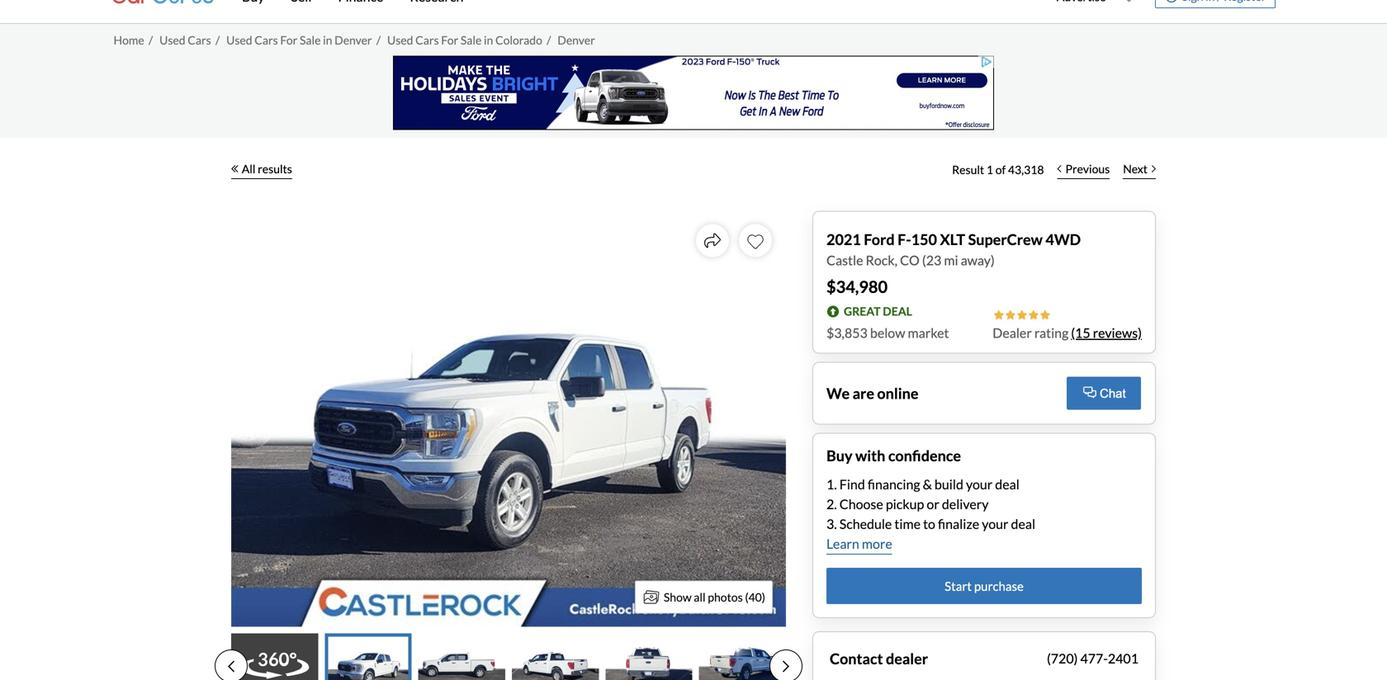 Task type: locate. For each thing, give the bounding box(es) containing it.
chat
[[1100, 387, 1126, 400]]

dealer rating (15 reviews)
[[993, 325, 1142, 341]]

with
[[855, 447, 885, 465]]

share image
[[704, 232, 721, 249]]

used
[[159, 33, 185, 47], [226, 33, 252, 47], [387, 33, 413, 47]]

ford
[[864, 230, 895, 249]]

colorado
[[495, 33, 542, 47]]

/ right home link
[[149, 33, 153, 47]]

1 horizontal spatial cars
[[255, 33, 278, 47]]

2 denver from the left
[[558, 33, 595, 47]]

f-
[[898, 230, 911, 249]]

cars
[[188, 33, 211, 47], [255, 33, 278, 47], [415, 33, 439, 47]]

477-
[[1080, 651, 1108, 667]]

(23
[[922, 252, 942, 268]]

used cars for sale in colorado link
[[387, 33, 542, 47]]

are
[[853, 384, 874, 403]]

view vehicle photo 2 image
[[325, 634, 412, 680]]

2 cars from the left
[[255, 33, 278, 47]]

deal
[[883, 304, 912, 318]]

chevron double left image
[[231, 165, 238, 173]]

financing
[[868, 477, 920, 493]]

deal
[[995, 477, 1020, 493], [1011, 516, 1035, 532]]

menu item left 'saved cars' "icon"
[[1048, 0, 1115, 20]]

mi
[[944, 252, 958, 268]]

0 horizontal spatial used
[[159, 33, 185, 47]]

used cars for sale in denver link
[[226, 33, 372, 47]]

sale
[[300, 33, 321, 47], [461, 33, 482, 47]]

chevron left image
[[1057, 165, 1061, 173]]

deal right build
[[995, 477, 1020, 493]]

0 horizontal spatial cars
[[188, 33, 211, 47]]

next link
[[1117, 152, 1163, 188]]

/ right colorado
[[547, 33, 551, 47]]

3 / from the left
[[376, 33, 381, 47]]

0 horizontal spatial menu item
[[1048, 0, 1115, 20]]

result 1 of 43,318
[[952, 163, 1044, 177]]

build
[[935, 477, 964, 493]]

1
[[987, 163, 993, 177]]

(15 reviews) button
[[1071, 323, 1142, 343]]

confidence
[[888, 447, 961, 465]]

(720) 477-2401
[[1047, 651, 1139, 667]]

0 horizontal spatial denver
[[335, 33, 372, 47]]

1 horizontal spatial sale
[[461, 33, 482, 47]]

3 used from the left
[[387, 33, 413, 47]]

your
[[966, 477, 993, 493], [982, 516, 1009, 532]]

denver
[[335, 33, 372, 47], [558, 33, 595, 47]]

1 horizontal spatial in
[[484, 33, 493, 47]]

castle
[[827, 252, 863, 268]]

0 horizontal spatial in
[[323, 33, 332, 47]]

start
[[945, 579, 972, 594]]

all
[[242, 162, 256, 176]]

1 vertical spatial deal
[[1011, 516, 1035, 532]]

1 denver from the left
[[335, 33, 372, 47]]

dealer
[[993, 325, 1032, 341]]

$3,853
[[827, 325, 868, 341]]

next
[[1123, 162, 1148, 176]]

more
[[862, 536, 892, 552]]

2 horizontal spatial used
[[387, 33, 413, 47]]

finalize
[[938, 516, 979, 532]]

1 horizontal spatial denver
[[558, 33, 595, 47]]

0 horizontal spatial sale
[[300, 33, 321, 47]]

away)
[[961, 252, 995, 268]]

2401
[[1108, 651, 1139, 667]]

tab list
[[215, 634, 803, 680]]

menu item right 'saved cars' "icon"
[[1144, 0, 1276, 8]]

schedule
[[840, 516, 892, 532]]

/
[[149, 33, 153, 47], [215, 33, 220, 47], [376, 33, 381, 47], [547, 33, 551, 47]]

chevron right image
[[1152, 165, 1156, 173]]

/ right used cars for sale in denver link
[[376, 33, 381, 47]]

(40)
[[745, 590, 765, 604]]

great deal
[[844, 304, 912, 318]]

$3,853 below market
[[827, 325, 949, 341]]

your down delivery
[[982, 516, 1009, 532]]

saved cars image
[[1123, 0, 1135, 2]]

menu bar
[[219, 0, 1048, 23]]

chat button
[[1067, 377, 1141, 410]]

co
[[900, 252, 920, 268]]

(15
[[1071, 325, 1090, 341]]

menu
[[1048, 0, 1276, 20]]

your up delivery
[[966, 477, 993, 493]]

for
[[280, 33, 297, 47], [441, 33, 458, 47]]

1 horizontal spatial menu item
[[1144, 0, 1276, 8]]

2 horizontal spatial cars
[[415, 33, 439, 47]]

learn more link
[[827, 534, 892, 555]]

3 cars from the left
[[415, 33, 439, 47]]

vehicle full photo image
[[231, 211, 786, 627]]

0 horizontal spatial for
[[280, 33, 297, 47]]

/ right used cars link
[[215, 33, 220, 47]]

43,318
[[1008, 163, 1044, 177]]

chat image
[[1083, 387, 1097, 398]]

menu item
[[1048, 0, 1115, 20], [1144, 0, 1276, 8]]

4 / from the left
[[547, 33, 551, 47]]

deal right 'finalize'
[[1011, 516, 1035, 532]]

1 cars from the left
[[188, 33, 211, 47]]

home
[[114, 33, 144, 47]]

in
[[323, 33, 332, 47], [484, 33, 493, 47]]

1 horizontal spatial used
[[226, 33, 252, 47]]

1 horizontal spatial for
[[441, 33, 458, 47]]



Task type: describe. For each thing, give the bounding box(es) containing it.
home / used cars / used cars for sale in denver / used cars for sale in colorado / denver
[[114, 33, 595, 47]]

rating
[[1034, 325, 1069, 341]]

choose
[[840, 496, 883, 512]]

cargurus logo homepage link image
[[111, 0, 219, 20]]

buy
[[827, 447, 853, 465]]

all results link
[[231, 152, 292, 188]]

home link
[[114, 33, 144, 47]]

next page image
[[783, 660, 789, 673]]

delivery
[[942, 496, 989, 512]]

view vehicle photo 6 image
[[699, 634, 786, 680]]

xlt
[[940, 230, 965, 249]]

2 menu item from the left
[[1144, 0, 1276, 8]]

all
[[694, 590, 706, 604]]

or
[[927, 496, 939, 512]]

online
[[877, 384, 919, 403]]

2 / from the left
[[215, 33, 220, 47]]

previous link
[[1051, 152, 1117, 188]]

user icon image
[[1165, 0, 1178, 3]]

used cars link
[[159, 33, 211, 47]]

market
[[908, 325, 949, 341]]

find
[[840, 477, 865, 493]]

2021
[[827, 230, 861, 249]]

0 vertical spatial your
[[966, 477, 993, 493]]

find financing & build your deal choose pickup or delivery schedule time to finalize your deal learn more
[[827, 477, 1035, 552]]

time
[[895, 516, 921, 532]]

contact
[[830, 650, 883, 668]]

supercrew
[[968, 230, 1043, 249]]

view vehicle photo 4 image
[[512, 634, 599, 680]]

reviews)
[[1093, 325, 1142, 341]]

photos
[[708, 590, 743, 604]]

start purchase
[[945, 579, 1024, 594]]

result
[[952, 163, 984, 177]]

learn
[[827, 536, 859, 552]]

$34,980
[[827, 277, 888, 297]]

cargurus logo homepage link link
[[111, 0, 219, 20]]

of
[[996, 163, 1006, 177]]

2 sale from the left
[[461, 33, 482, 47]]

&
[[923, 477, 932, 493]]

show all photos (40) link
[[635, 581, 773, 614]]

(720)
[[1047, 651, 1078, 667]]

pickup
[[886, 496, 924, 512]]

results
[[258, 162, 292, 176]]

1 sale from the left
[[300, 33, 321, 47]]

2021 ford f-150 xlt supercrew 4wd castle rock, co (23 mi away)
[[827, 230, 1081, 268]]

great
[[844, 304, 881, 318]]

purchase
[[974, 579, 1024, 594]]

prev page image
[[228, 660, 234, 673]]

150
[[911, 230, 937, 249]]

2 used from the left
[[226, 33, 252, 47]]

we are online
[[827, 384, 919, 403]]

0 vertical spatial deal
[[995, 477, 1020, 493]]

1 / from the left
[[149, 33, 153, 47]]

4wd
[[1046, 230, 1081, 249]]

advertisement region
[[393, 56, 994, 130]]

view vehicle photo 1 image
[[231, 634, 318, 680]]

1 menu item from the left
[[1048, 0, 1115, 20]]

buy with confidence
[[827, 447, 961, 465]]

show
[[664, 590, 692, 604]]

previous
[[1066, 162, 1110, 176]]

all results
[[242, 162, 292, 176]]

1 used from the left
[[159, 33, 185, 47]]

2 for from the left
[[441, 33, 458, 47]]

1 in from the left
[[323, 33, 332, 47]]

1 vertical spatial your
[[982, 516, 1009, 532]]

we
[[827, 384, 850, 403]]

1 for from the left
[[280, 33, 297, 47]]

start purchase button
[[827, 568, 1142, 604]]

show all photos (40)
[[664, 590, 765, 604]]

view vehicle photo 3 image
[[418, 634, 505, 680]]

rock,
[[866, 252, 898, 268]]

dealer
[[886, 650, 928, 668]]

contact dealer
[[830, 650, 928, 668]]

to
[[923, 516, 935, 532]]

view vehicle photo 5 image
[[606, 634, 692, 680]]

below
[[870, 325, 905, 341]]

2 in from the left
[[484, 33, 493, 47]]



Task type: vqa. For each thing, say whether or not it's contained in the screenshot.
"$2,000+"
no



